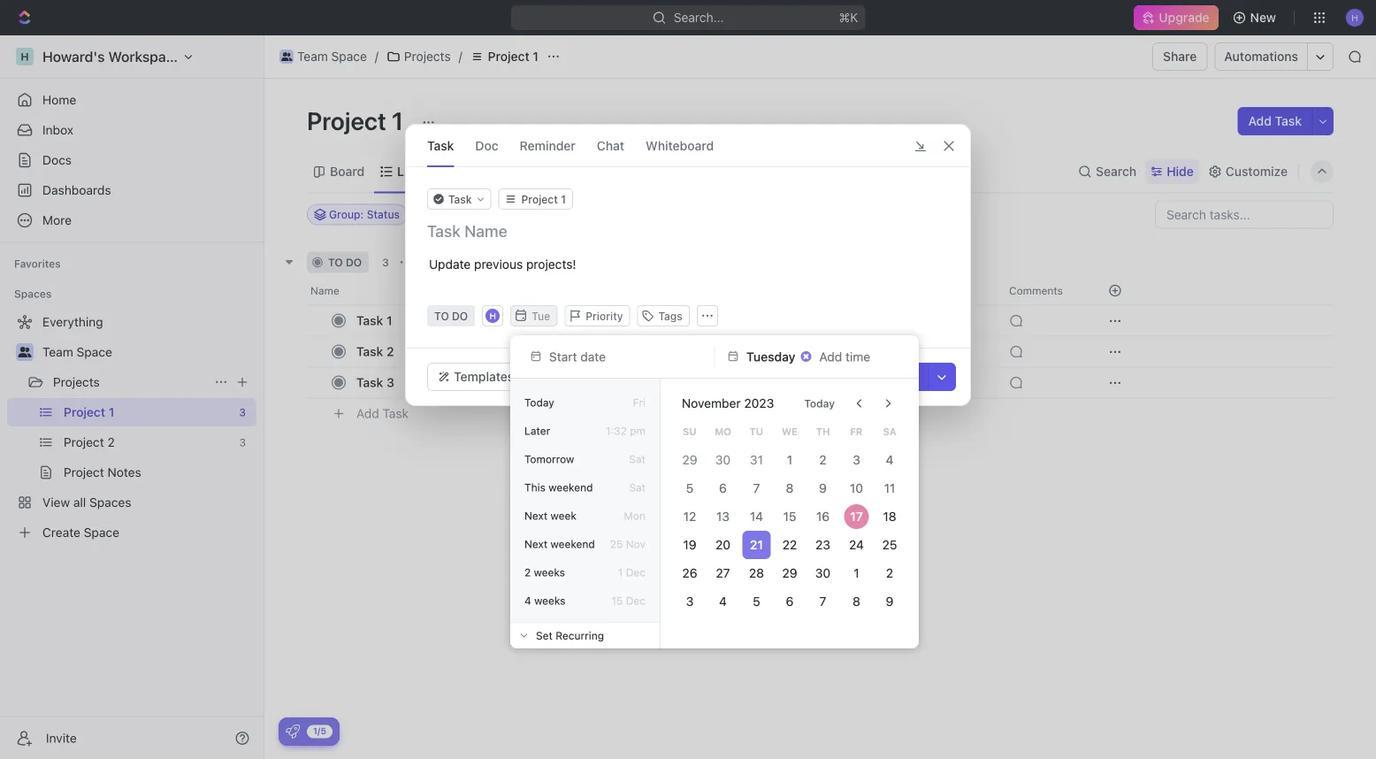 Task type: describe. For each thing, give the bounding box(es) containing it.
team inside sidebar navigation
[[42, 345, 73, 359]]

project 1 link
[[466, 46, 543, 67]]

november
[[682, 396, 741, 411]]

sidebar navigation
[[0, 35, 265, 759]]

‎task for ‎task 2
[[357, 344, 383, 359]]

hide
[[1167, 164, 1194, 179]]

‎task 1 link
[[352, 308, 613, 334]]

‎task 2
[[357, 344, 394, 359]]

dec for 15 dec
[[626, 595, 646, 607]]

next weekend
[[525, 538, 595, 550]]

recurring
[[556, 629, 604, 642]]

to
[[328, 256, 343, 269]]

task button
[[427, 125, 454, 166]]

projects!
[[526, 257, 577, 272]]

customize button
[[1203, 159, 1293, 184]]

to do
[[328, 256, 362, 269]]

share
[[1164, 49, 1197, 64]]

task up customize
[[1275, 114, 1302, 128]]

0 horizontal spatial 4
[[525, 595, 531, 607]]

11
[[885, 481, 896, 495]]

previous
[[474, 257, 523, 272]]

2 horizontal spatial 4
[[886, 453, 894, 467]]

projects link inside tree
[[53, 368, 207, 396]]

Due date text field
[[747, 349, 797, 364]]

0 horizontal spatial project
[[307, 106, 387, 135]]

today button
[[794, 389, 846, 418]]

0 vertical spatial 8
[[786, 481, 794, 495]]

dashboards link
[[7, 176, 257, 204]]

list
[[397, 164, 419, 179]]

nov
[[626, 538, 646, 550]]

task inside create task button
[[891, 369, 918, 384]]

0 vertical spatial team space
[[297, 49, 367, 64]]

0 vertical spatial add task button
[[1238, 107, 1313, 135]]

space inside tree
[[77, 345, 112, 359]]

mon
[[624, 510, 646, 522]]

we
[[782, 426, 798, 437]]

27
[[716, 566, 730, 580]]

fri
[[633, 396, 646, 409]]

1 horizontal spatial 29
[[782, 566, 798, 580]]

this
[[525, 481, 546, 494]]

tomorrow
[[525, 453, 574, 465]]

1 vertical spatial 30
[[816, 566, 831, 580]]

create
[[849, 369, 888, 384]]

0 vertical spatial 29
[[682, 453, 697, 467]]

20
[[716, 537, 731, 552]]

1 horizontal spatial 9
[[886, 594, 894, 609]]

3 down 26
[[686, 594, 694, 609]]

Add time text field
[[820, 349, 873, 364]]

task up ‎task 1 link
[[461, 256, 485, 269]]

add for top the add task button
[[1249, 114, 1272, 128]]

whiteboard button
[[646, 125, 714, 166]]

1 horizontal spatial team
[[297, 49, 328, 64]]

23
[[816, 537, 831, 552]]

0 horizontal spatial 5
[[686, 481, 694, 495]]

1 horizontal spatial 6
[[786, 594, 794, 609]]

november 2023
[[682, 396, 774, 411]]

1 vertical spatial 7
[[820, 594, 827, 609]]

0 horizontal spatial project 1
[[307, 106, 409, 135]]

set
[[536, 629, 553, 642]]

user group image
[[18, 347, 31, 357]]

dashboards
[[42, 183, 111, 197]]

weeks for 2 weeks
[[534, 566, 565, 579]]

2 down 18
[[886, 566, 894, 580]]

18
[[883, 509, 897, 524]]

new button
[[1226, 4, 1287, 32]]

12
[[683, 509, 696, 524]]

1 vertical spatial 8
[[853, 594, 861, 609]]

15 dec
[[612, 595, 646, 607]]

‎task for ‎task 1
[[357, 313, 383, 328]]

1 horizontal spatial 4
[[719, 594, 727, 609]]

inbox link
[[7, 116, 257, 144]]

25 for 25 nov
[[610, 538, 623, 550]]

‎task 2 link
[[352, 339, 613, 365]]

2 weeks
[[525, 566, 565, 579]]

weeks for 4 weeks
[[534, 595, 566, 607]]

board link
[[326, 159, 365, 184]]

user group image
[[281, 52, 292, 61]]

1 vertical spatial add task button
[[417, 252, 492, 273]]

docs link
[[7, 146, 257, 174]]

calendar link
[[448, 159, 504, 184]]

gantt link
[[533, 159, 569, 184]]

create task button
[[839, 363, 929, 391]]

31
[[750, 453, 763, 467]]

1 horizontal spatial project 1
[[488, 49, 539, 64]]

chat button
[[597, 125, 625, 166]]

1 vertical spatial add
[[438, 256, 458, 269]]

customize
[[1226, 164, 1288, 179]]

calendar
[[451, 164, 504, 179]]

0 horizontal spatial 9
[[820, 481, 827, 495]]

table link
[[598, 159, 633, 184]]

spaces
[[14, 288, 52, 300]]

3 up 10 at right bottom
[[853, 453, 861, 467]]

0 vertical spatial team space link
[[275, 46, 371, 67]]

su
[[683, 426, 697, 437]]

1 dec
[[618, 566, 646, 579]]

docs
[[42, 153, 72, 167]]

next for next weekend
[[525, 538, 548, 550]]

⌘k
[[839, 10, 858, 25]]

0 horizontal spatial today
[[525, 396, 555, 409]]

next for next week
[[525, 510, 548, 522]]

search button
[[1073, 159, 1142, 184]]

2 down th
[[820, 453, 827, 467]]

onboarding checklist button element
[[286, 725, 300, 739]]

board
[[330, 164, 365, 179]]

25 nov
[[610, 538, 646, 550]]

1 horizontal spatial projects
[[404, 49, 451, 64]]

0 horizontal spatial 6
[[719, 481, 727, 495]]

tu
[[750, 426, 764, 437]]

reminder
[[520, 138, 576, 153]]

0 vertical spatial project
[[488, 49, 530, 64]]

15 for 15 dec
[[612, 595, 623, 607]]

reminder button
[[520, 125, 576, 166]]

home
[[42, 92, 76, 107]]

14
[[750, 509, 763, 524]]

0 vertical spatial space
[[331, 49, 367, 64]]

update previous projects!
[[429, 257, 577, 272]]

Start date text field
[[549, 349, 690, 364]]

search...
[[674, 10, 724, 25]]



Task type: locate. For each thing, give the bounding box(es) containing it.
table
[[602, 164, 633, 179]]

1 horizontal spatial 5
[[753, 594, 760, 609]]

next week
[[525, 510, 577, 522]]

0 horizontal spatial add task
[[357, 406, 409, 421]]

2 horizontal spatial add
[[1249, 114, 1272, 128]]

29
[[682, 453, 697, 467], [782, 566, 798, 580]]

0 vertical spatial weekend
[[549, 481, 593, 494]]

7
[[753, 481, 760, 495], [820, 594, 827, 609]]

0 horizontal spatial space
[[77, 345, 112, 359]]

2
[[387, 344, 394, 359], [820, 453, 827, 467], [886, 566, 894, 580], [525, 566, 531, 579]]

inbox
[[42, 123, 73, 137]]

0 vertical spatial 15
[[783, 509, 797, 524]]

0 horizontal spatial 8
[[786, 481, 794, 495]]

0 horizontal spatial 25
[[610, 538, 623, 550]]

1 horizontal spatial add
[[438, 256, 458, 269]]

22
[[783, 537, 797, 552]]

8
[[786, 481, 794, 495], [853, 594, 861, 609]]

1 horizontal spatial team space link
[[275, 46, 371, 67]]

sa
[[883, 426, 897, 437]]

add task
[[1249, 114, 1302, 128], [438, 256, 485, 269], [357, 406, 409, 421]]

1 sat from the top
[[629, 453, 646, 465]]

next
[[525, 510, 548, 522], [525, 538, 548, 550]]

0 vertical spatial 7
[[753, 481, 760, 495]]

13
[[717, 509, 730, 524]]

add task down task 3
[[357, 406, 409, 421]]

0 horizontal spatial team space link
[[42, 338, 253, 366]]

2 vertical spatial add
[[357, 406, 379, 421]]

25 left nov
[[610, 538, 623, 550]]

add for bottommost the add task button
[[357, 406, 379, 421]]

2 sat from the top
[[629, 481, 646, 494]]

0 vertical spatial dec
[[626, 566, 646, 579]]

sat down pm
[[629, 453, 646, 465]]

add left previous on the left top
[[438, 256, 458, 269]]

weekend for next weekend
[[551, 538, 595, 550]]

today
[[525, 396, 555, 409], [805, 397, 835, 410]]

0 vertical spatial 5
[[686, 481, 694, 495]]

this weekend
[[525, 481, 593, 494]]

3 down ‎task 2
[[387, 375, 394, 390]]

sat up mon
[[629, 481, 646, 494]]

1 horizontal spatial 25
[[883, 537, 898, 552]]

sat
[[629, 453, 646, 465], [629, 481, 646, 494]]

add
[[1249, 114, 1272, 128], [438, 256, 458, 269], [357, 406, 379, 421]]

hide button
[[1146, 159, 1200, 184]]

project
[[488, 49, 530, 64], [307, 106, 387, 135]]

0 horizontal spatial /
[[375, 49, 379, 64]]

26
[[682, 566, 697, 580]]

weekend down week
[[551, 538, 595, 550]]

weeks up 4 weeks
[[534, 566, 565, 579]]

task 3
[[357, 375, 394, 390]]

sat for tomorrow
[[629, 453, 646, 465]]

whiteboard
[[646, 138, 714, 153]]

30 down the mo
[[716, 453, 731, 467]]

add task up customize
[[1249, 114, 1302, 128]]

4 down "27"
[[719, 594, 727, 609]]

0 horizontal spatial projects link
[[53, 368, 207, 396]]

0 vertical spatial add task
[[1249, 114, 1302, 128]]

6 up 13
[[719, 481, 727, 495]]

add task button down task 3
[[349, 403, 416, 424]]

dec down nov
[[626, 566, 646, 579]]

dec for 1 dec
[[626, 566, 646, 579]]

chat
[[597, 138, 625, 153]]

new
[[1251, 10, 1277, 25]]

29 down "su"
[[682, 453, 697, 467]]

9 down 18
[[886, 594, 894, 609]]

28
[[749, 566, 764, 580]]

update
[[429, 257, 471, 272]]

0 vertical spatial add
[[1249, 114, 1272, 128]]

4
[[886, 453, 894, 467], [719, 594, 727, 609], [525, 595, 531, 607]]

automations
[[1225, 49, 1299, 64]]

today up th
[[805, 397, 835, 410]]

2 up 4 weeks
[[525, 566, 531, 579]]

upgrade link
[[1135, 5, 1219, 30]]

1 vertical spatial dec
[[626, 595, 646, 607]]

4 down 2 weeks
[[525, 595, 531, 607]]

2 inside ‎task 2 link
[[387, 344, 394, 359]]

1 vertical spatial project
[[307, 106, 387, 135]]

1
[[533, 49, 539, 64], [392, 106, 404, 135], [387, 313, 393, 328], [787, 453, 793, 467], [854, 566, 860, 580], [618, 566, 623, 579]]

space right user group icon
[[331, 49, 367, 64]]

2 dec from the top
[[626, 595, 646, 607]]

4 up 11
[[886, 453, 894, 467]]

30
[[716, 453, 731, 467], [816, 566, 831, 580]]

25
[[883, 537, 898, 552], [610, 538, 623, 550]]

1 horizontal spatial /
[[459, 49, 462, 64]]

favorites
[[14, 257, 61, 270]]

team right user group image
[[42, 345, 73, 359]]

2 up task 3
[[387, 344, 394, 359]]

2 / from the left
[[459, 49, 462, 64]]

add task button up customize
[[1238, 107, 1313, 135]]

/
[[375, 49, 379, 64], [459, 49, 462, 64]]

doc
[[475, 138, 499, 153]]

task inside task 3 link
[[357, 375, 383, 390]]

team space inside tree
[[42, 345, 112, 359]]

week
[[551, 510, 577, 522]]

weekend up week
[[549, 481, 593, 494]]

tree
[[7, 308, 257, 547]]

upgrade
[[1159, 10, 1210, 25]]

1 horizontal spatial project
[[488, 49, 530, 64]]

next left week
[[525, 510, 548, 522]]

1 horizontal spatial projects link
[[382, 46, 455, 67]]

th
[[816, 426, 830, 437]]

1 vertical spatial add task
[[438, 256, 485, 269]]

19
[[683, 537, 697, 552]]

0 horizontal spatial 15
[[612, 595, 623, 607]]

4 weeks
[[525, 595, 566, 607]]

Search tasks... text field
[[1156, 201, 1333, 228]]

1 vertical spatial weekend
[[551, 538, 595, 550]]

1 vertical spatial 5
[[753, 594, 760, 609]]

0 horizontal spatial projects
[[53, 375, 100, 389]]

add task for top the add task button
[[1249, 114, 1302, 128]]

1 vertical spatial weeks
[[534, 595, 566, 607]]

1 next from the top
[[525, 510, 548, 522]]

pm
[[630, 425, 646, 437]]

1 vertical spatial 29
[[782, 566, 798, 580]]

2 ‎task from the top
[[357, 344, 383, 359]]

set recurring
[[536, 629, 604, 642]]

dec down 1 dec
[[626, 595, 646, 607]]

1 horizontal spatial 30
[[816, 566, 831, 580]]

task right create
[[891, 369, 918, 384]]

8 down 24
[[853, 594, 861, 609]]

tree containing team space
[[7, 308, 257, 547]]

0 vertical spatial 6
[[719, 481, 727, 495]]

29 down 22
[[782, 566, 798, 580]]

1 vertical spatial space
[[77, 345, 112, 359]]

weekend
[[549, 481, 593, 494], [551, 538, 595, 550]]

9 up 16
[[820, 481, 827, 495]]

add task for bottommost the add task button
[[357, 406, 409, 421]]

7 down 23 at bottom
[[820, 594, 827, 609]]

today inside button
[[805, 397, 835, 410]]

add task up ‎task 1 link
[[438, 256, 485, 269]]

1 vertical spatial projects link
[[53, 368, 207, 396]]

2 horizontal spatial add task
[[1249, 114, 1302, 128]]

15 up 22
[[783, 509, 797, 524]]

later
[[525, 425, 550, 437]]

0 horizontal spatial team
[[42, 345, 73, 359]]

15 down 1 dec
[[612, 595, 623, 607]]

15 for 15
[[783, 509, 797, 524]]

0 vertical spatial weeks
[[534, 566, 565, 579]]

projects inside tree
[[53, 375, 100, 389]]

add task button up ‎task 1 link
[[417, 252, 492, 273]]

task down ‎task 2
[[357, 375, 383, 390]]

30 down 23 at bottom
[[816, 566, 831, 580]]

0 vertical spatial projects link
[[382, 46, 455, 67]]

doc button
[[475, 125, 499, 166]]

1 vertical spatial next
[[525, 538, 548, 550]]

onboarding checklist button image
[[286, 725, 300, 739]]

2023
[[744, 396, 774, 411]]

Task Name text field
[[427, 220, 953, 242]]

2 vertical spatial add task button
[[349, 403, 416, 424]]

0 vertical spatial projects
[[404, 49, 451, 64]]

space
[[331, 49, 367, 64], [77, 345, 112, 359]]

1 horizontal spatial 7
[[820, 594, 827, 609]]

2 next from the top
[[525, 538, 548, 550]]

team space link inside tree
[[42, 338, 253, 366]]

0 horizontal spatial add
[[357, 406, 379, 421]]

invite
[[46, 731, 77, 745]]

7 down 31 in the right of the page
[[753, 481, 760, 495]]

25 down 18
[[883, 537, 898, 552]]

3 right do
[[382, 256, 389, 269]]

21
[[750, 537, 763, 552]]

15
[[783, 509, 797, 524], [612, 595, 623, 607]]

today up later
[[525, 396, 555, 409]]

team right user group icon
[[297, 49, 328, 64]]

0 horizontal spatial team space
[[42, 345, 112, 359]]

1 vertical spatial 9
[[886, 594, 894, 609]]

create task
[[849, 369, 918, 384]]

projects link
[[382, 46, 455, 67], [53, 368, 207, 396]]

task down task 3
[[383, 406, 409, 421]]

fr
[[851, 426, 863, 437]]

0 vertical spatial project 1
[[488, 49, 539, 64]]

project 1
[[488, 49, 539, 64], [307, 106, 409, 135]]

1 horizontal spatial team space
[[297, 49, 367, 64]]

1 horizontal spatial 15
[[783, 509, 797, 524]]

1 vertical spatial team space
[[42, 345, 112, 359]]

0 vertical spatial next
[[525, 510, 548, 522]]

2 vertical spatial add task
[[357, 406, 409, 421]]

team
[[297, 49, 328, 64], [42, 345, 73, 359]]

1 vertical spatial project 1
[[307, 106, 409, 135]]

team space
[[297, 49, 367, 64], [42, 345, 112, 359]]

1 vertical spatial team space link
[[42, 338, 253, 366]]

dialog containing task
[[405, 124, 971, 406]]

list link
[[394, 159, 419, 184]]

1 ‎task from the top
[[357, 313, 383, 328]]

share button
[[1153, 42, 1208, 71]]

0 horizontal spatial 30
[[716, 453, 731, 467]]

0 vertical spatial ‎task
[[357, 313, 383, 328]]

search
[[1096, 164, 1137, 179]]

1 vertical spatial 6
[[786, 594, 794, 609]]

0 vertical spatial sat
[[629, 453, 646, 465]]

sat for this weekend
[[629, 481, 646, 494]]

1 horizontal spatial space
[[331, 49, 367, 64]]

1 / from the left
[[375, 49, 379, 64]]

‎task up ‎task 2
[[357, 313, 383, 328]]

0 horizontal spatial 7
[[753, 481, 760, 495]]

6 down 22
[[786, 594, 794, 609]]

1 vertical spatial 15
[[612, 595, 623, 607]]

next up 2 weeks
[[525, 538, 548, 550]]

‎task down "‎task 1"
[[357, 344, 383, 359]]

space right user group image
[[77, 345, 112, 359]]

1 vertical spatial ‎task
[[357, 344, 383, 359]]

1 horizontal spatial add task
[[438, 256, 485, 269]]

add up customize
[[1249, 114, 1272, 128]]

1 dec from the top
[[626, 566, 646, 579]]

automations button
[[1216, 43, 1308, 70]]

10
[[850, 481, 863, 495]]

1 vertical spatial projects
[[53, 375, 100, 389]]

team space right user group image
[[42, 345, 112, 359]]

favorites button
[[7, 253, 68, 274]]

weekend for this weekend
[[549, 481, 593, 494]]

0 vertical spatial team
[[297, 49, 328, 64]]

tree inside sidebar navigation
[[7, 308, 257, 547]]

0 horizontal spatial 29
[[682, 453, 697, 467]]

projects
[[404, 49, 451, 64], [53, 375, 100, 389]]

add down task 3
[[357, 406, 379, 421]]

5 down '28'
[[753, 594, 760, 609]]

team space right user group icon
[[297, 49, 367, 64]]

task up calendar link at the top left of page
[[427, 138, 454, 153]]

gantt
[[537, 164, 569, 179]]

home link
[[7, 86, 257, 114]]

5 up 12 on the bottom
[[686, 481, 694, 495]]

1:32
[[606, 425, 627, 437]]

0 vertical spatial 30
[[716, 453, 731, 467]]

dialog
[[405, 124, 971, 406]]

1 horizontal spatial today
[[805, 397, 835, 410]]

1 horizontal spatial 8
[[853, 594, 861, 609]]

do
[[346, 256, 362, 269]]

16
[[817, 509, 830, 524]]

8 up 22
[[786, 481, 794, 495]]

add task button
[[1238, 107, 1313, 135], [417, 252, 492, 273], [349, 403, 416, 424]]

1 vertical spatial sat
[[629, 481, 646, 494]]

‎task 1
[[357, 313, 393, 328]]

weeks down 2 weeks
[[534, 595, 566, 607]]

25 for 25
[[883, 537, 898, 552]]

1 vertical spatial team
[[42, 345, 73, 359]]

0 vertical spatial 9
[[820, 481, 827, 495]]



Task type: vqa. For each thing, say whether or not it's contained in the screenshot.
the '10'
yes



